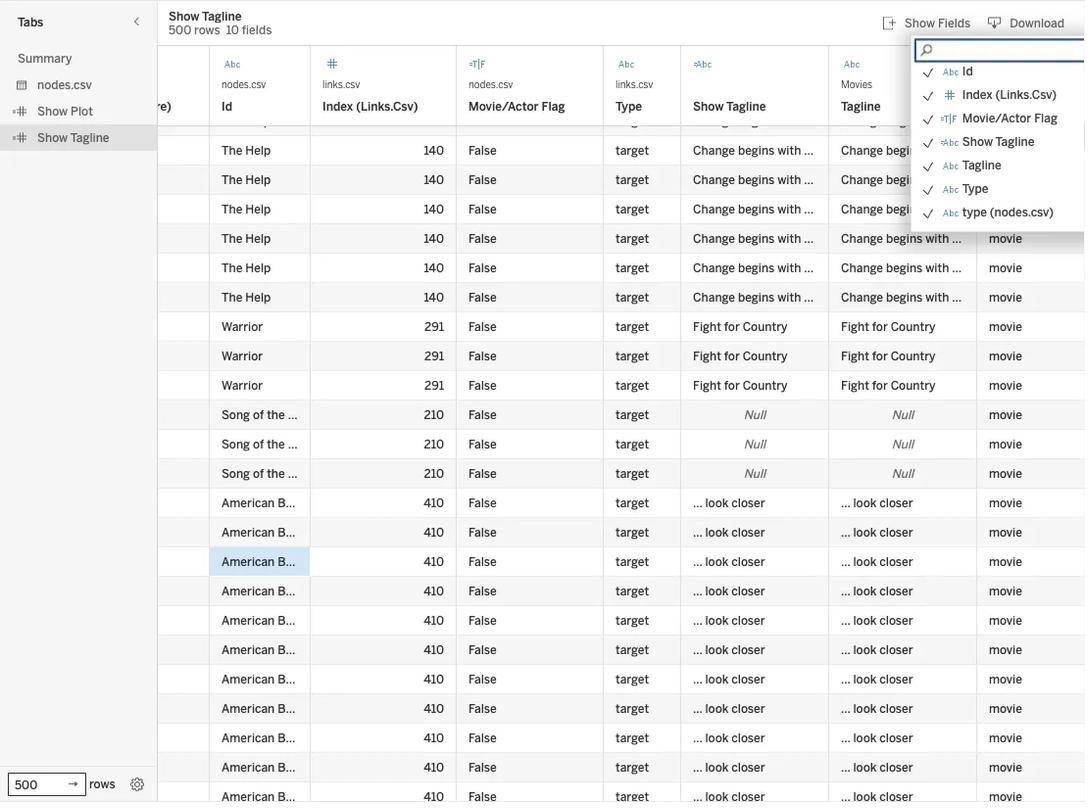 Task type: vqa. For each thing, say whether or not it's contained in the screenshot.
accelerate
no



Task type: locate. For each thing, give the bounding box(es) containing it.
0 horizontal spatial index
[[323, 100, 353, 114]]

1 horizontal spatial index
[[963, 88, 993, 103]]

0 vertical spatial the
[[267, 408, 285, 423]]

nodes.csv down search fields text box
[[989, 78, 1034, 90]]

18 movie from the top
[[989, 673, 1022, 687]]

2 the from the top
[[222, 173, 243, 187]]

movie/actor flag inside view data table "grid"
[[469, 100, 565, 114]]

1 false from the top
[[469, 144, 497, 158]]

1 vertical spatial rows
[[89, 778, 115, 792]]

links.csv for links.csv index (links.csv)
[[323, 78, 360, 90]]

0 horizontal spatial flag
[[542, 100, 565, 114]]

... look closer
[[693, 497, 765, 511], [841, 497, 913, 511], [693, 526, 765, 540], [841, 526, 913, 540], [693, 555, 765, 570], [841, 555, 913, 570], [693, 585, 765, 599], [841, 585, 913, 599], [693, 614, 765, 628], [841, 614, 913, 628], [693, 644, 765, 658], [841, 644, 913, 658], [693, 673, 765, 687], [841, 673, 913, 687], [693, 702, 765, 717], [841, 702, 913, 717], [693, 732, 765, 746], [841, 732, 913, 746], [693, 761, 765, 775], [841, 761, 913, 775]]

search fields list box
[[912, 61, 1085, 232]]

5 the help from the top
[[222, 261, 271, 275]]

1 warrior from the top
[[222, 320, 263, 334]]

1 vertical spatial song of the sea
[[222, 438, 309, 452]]

2 false from the top
[[469, 173, 497, 187]]

3 291 from the top
[[424, 379, 444, 393]]

0 vertical spatial type
[[989, 100, 1014, 114]]

show inside search fields list box
[[963, 135, 993, 150]]

2 cell from the left
[[210, 107, 311, 136]]

id down 10
[[222, 100, 232, 114]]

null
[[744, 408, 766, 423], [892, 408, 914, 423], [744, 438, 766, 452], [892, 438, 914, 452], [744, 467, 766, 481], [892, 467, 914, 481]]

show plot field table element
[[0, 98, 157, 125]]

2 vertical spatial the
[[267, 467, 285, 481]]

10 beauty from the top
[[278, 761, 317, 775]]

show inside show tagline 500 rows  10 fields
[[169, 9, 199, 23]]

tagline
[[202, 9, 242, 23], [727, 100, 766, 114], [841, 100, 881, 114], [70, 130, 109, 145], [996, 135, 1035, 150], [963, 159, 1002, 173]]

210
[[424, 408, 444, 423], [424, 438, 444, 452], [424, 467, 444, 481]]

1 horizontal spatial show tagline
[[693, 100, 766, 114]]

id
[[963, 65, 973, 79], [222, 100, 232, 114]]

index
[[963, 88, 993, 103], [323, 100, 353, 114]]

2 vertical spatial of
[[253, 467, 264, 481]]

10 410 from the top
[[424, 761, 444, 775]]

8 american from the top
[[222, 702, 275, 717]]

22 target from the top
[[616, 761, 649, 775]]

1 vertical spatial type
[[963, 183, 989, 197]]

0 horizontal spatial (links.csv)
[[356, 100, 418, 114]]

10
[[226, 23, 239, 37]]

movie/actor down index (links.csv)
[[963, 112, 1032, 126]]

look
[[705, 497, 729, 511], [853, 497, 877, 511], [705, 526, 729, 540], [853, 526, 877, 540], [705, 555, 729, 570], [853, 555, 877, 570], [705, 585, 729, 599], [853, 585, 877, 599], [705, 614, 729, 628], [853, 614, 877, 628], [705, 644, 729, 658], [853, 644, 877, 658], [705, 673, 729, 687], [853, 673, 877, 687], [705, 702, 729, 717], [853, 702, 877, 717], [705, 732, 729, 746], [853, 732, 877, 746], [705, 761, 729, 775], [853, 761, 877, 775]]

1 horizontal spatial movie/actor flag
[[963, 112, 1058, 126]]

american beauty
[[222, 497, 317, 511], [222, 526, 317, 540], [222, 555, 317, 570], [222, 585, 317, 599], [222, 614, 317, 628], [222, 644, 317, 658], [222, 673, 317, 687], [222, 702, 317, 717], [222, 732, 317, 746], [222, 761, 317, 775]]

with
[[778, 144, 801, 158], [926, 144, 949, 158], [778, 173, 801, 187], [926, 173, 949, 187], [778, 202, 801, 217], [926, 202, 949, 217], [778, 232, 801, 246], [926, 232, 949, 246], [778, 261, 801, 275], [926, 261, 949, 275], [778, 291, 801, 305], [926, 291, 949, 305]]

number image inside search fields list box
[[940, 87, 960, 106]]

5 american from the top
[[222, 614, 275, 628]]

song
[[222, 408, 250, 423], [222, 438, 250, 452], [222, 467, 250, 481]]

id inside search fields list box
[[963, 65, 973, 79]]

6 410 from the top
[[424, 644, 444, 658]]

nodes.csv
[[37, 77, 92, 92], [222, 78, 266, 90], [469, 78, 513, 90], [989, 78, 1034, 90]]

links.csv inside the links.csv index (links.csv)
[[323, 78, 360, 90]]

links.csv for links.csv
[[616, 78, 653, 90]]

11 false from the top
[[469, 438, 497, 452]]

5 the from the top
[[222, 261, 243, 275]]

index right nodes.csv id
[[323, 100, 353, 114]]

1 vertical spatial warrior
[[222, 349, 263, 364]]

1 vertical spatial sea
[[288, 438, 309, 452]]

false
[[469, 144, 497, 158], [469, 173, 497, 187], [469, 202, 497, 217], [469, 232, 497, 246], [469, 261, 497, 275], [469, 291, 497, 305], [469, 320, 497, 334], [469, 349, 497, 364], [469, 379, 497, 393], [469, 408, 497, 423], [469, 438, 497, 452], [469, 467, 497, 481], [469, 497, 497, 511], [469, 526, 497, 540], [469, 555, 497, 570], [469, 585, 497, 599], [469, 614, 497, 628], [469, 644, 497, 658], [469, 673, 497, 687], [469, 702, 497, 717], [469, 732, 497, 746], [469, 761, 497, 775]]

1 horizontal spatial links.csv
[[616, 78, 653, 90]]

0 vertical spatial number image
[[323, 55, 342, 75]]

1 help from the top
[[245, 144, 271, 158]]

show plot
[[37, 104, 93, 118]]

0 horizontal spatial show tagline
[[37, 130, 109, 145]]

rows left 10
[[194, 23, 220, 37]]

0 horizontal spatial type
[[963, 206, 987, 220]]

movie/actor flag
[[469, 100, 565, 114], [963, 112, 1058, 126]]

...
[[693, 497, 702, 511], [841, 497, 850, 511], [693, 526, 702, 540], [841, 526, 850, 540], [693, 555, 702, 570], [841, 555, 850, 570], [693, 585, 702, 599], [841, 585, 850, 599], [693, 614, 702, 628], [841, 614, 850, 628], [693, 644, 702, 658], [841, 644, 850, 658], [693, 673, 702, 687], [841, 673, 850, 687], [693, 702, 702, 717], [841, 702, 850, 717], [693, 732, 702, 746], [841, 732, 850, 746], [693, 761, 702, 775], [841, 761, 850, 775]]

0 vertical spatial (nodes.csv)
[[1017, 100, 1082, 114]]

show tagline
[[693, 100, 766, 114], [37, 130, 109, 145], [963, 135, 1035, 150]]

(links.csv)
[[996, 88, 1057, 103], [356, 100, 418, 114]]

show tagline field table element
[[0, 125, 157, 151]]

19 target from the top
[[616, 673, 649, 687]]

flag inside search fields list box
[[1034, 112, 1058, 126]]

index (links.csv)
[[963, 88, 1057, 103]]

1 vertical spatial 210
[[424, 438, 444, 452]]

movie/actor
[[469, 100, 539, 114], [963, 112, 1032, 126]]

3 false from the top
[[469, 202, 497, 217]]

4 410 from the top
[[424, 585, 444, 599]]

1 410 from the top
[[424, 497, 444, 511]]

6 american from the top
[[222, 644, 275, 658]]

6 the help from the top
[[222, 291, 271, 305]]

number image up boolean icon
[[940, 87, 960, 106]]

type
[[989, 100, 1014, 114], [963, 206, 987, 220]]

rows text field
[[8, 773, 86, 797]]

14 target from the top
[[616, 526, 649, 540]]

id down search fields text box
[[963, 65, 973, 79]]

country
[[743, 320, 788, 334], [891, 320, 936, 334], [743, 349, 788, 364], [891, 349, 936, 364], [743, 379, 788, 393], [891, 379, 936, 393]]

4 the from the top
[[222, 232, 243, 246]]

flag
[[542, 100, 565, 114], [1034, 112, 1058, 126]]

show
[[169, 9, 199, 23], [905, 16, 935, 30], [693, 100, 724, 114], [37, 104, 68, 118], [37, 130, 68, 145], [963, 135, 993, 150]]

4 target from the top
[[616, 232, 649, 246]]

0 horizontal spatial movie/actor
[[469, 100, 539, 114]]

target
[[616, 144, 649, 158], [616, 173, 649, 187], [616, 202, 649, 217], [616, 232, 649, 246], [616, 261, 649, 275], [616, 291, 649, 305], [616, 320, 649, 334], [616, 349, 649, 364], [616, 379, 649, 393], [616, 408, 649, 423], [616, 438, 649, 452], [616, 467, 649, 481], [616, 497, 649, 511], [616, 526, 649, 540], [616, 555, 649, 570], [616, 585, 649, 599], [616, 614, 649, 628], [616, 644, 649, 658], [616, 673, 649, 687], [616, 702, 649, 717], [616, 732, 649, 746], [616, 761, 649, 775]]

summary table element
[[0, 45, 157, 72]]

1 horizontal spatial rows
[[194, 23, 220, 37]]

string image
[[616, 55, 635, 75], [693, 55, 713, 75], [940, 63, 960, 83], [940, 157, 960, 177], [940, 181, 960, 200]]

6 target from the top
[[616, 291, 649, 305]]

type inside search fields list box
[[963, 183, 989, 197]]

6 help from the top
[[245, 291, 271, 305]]

1 horizontal spatial (links.csv)
[[996, 88, 1057, 103]]

string image for tagline
[[940, 157, 960, 177]]

2 vertical spatial song of the sea
[[222, 467, 309, 481]]

1 horizontal spatial number image
[[940, 87, 960, 106]]

500
[[169, 23, 191, 37]]

movie
[[989, 144, 1022, 158], [989, 202, 1022, 217], [989, 232, 1022, 246], [989, 261, 1022, 275], [989, 291, 1022, 305], [989, 320, 1022, 334], [989, 349, 1022, 364], [989, 379, 1022, 393], [989, 408, 1022, 423], [989, 438, 1022, 452], [989, 467, 1022, 481], [989, 497, 1022, 511], [989, 526, 1022, 540], [989, 555, 1022, 570], [989, 585, 1022, 599], [989, 614, 1022, 628], [989, 644, 1022, 658], [989, 673, 1022, 687], [989, 702, 1022, 717], [989, 732, 1022, 746], [989, 761, 1022, 775]]

0 vertical spatial id
[[963, 65, 973, 79]]

fight for country
[[693, 320, 788, 334], [841, 320, 936, 334], [693, 349, 788, 364], [841, 349, 936, 364], [693, 379, 788, 393], [841, 379, 936, 393]]

links.csv index (links.csv)
[[323, 78, 418, 114]]

warrior
[[222, 320, 263, 334], [222, 349, 263, 364], [222, 379, 263, 393]]

type (nodes.csv) inside view data table "grid"
[[989, 100, 1082, 114]]

sea
[[288, 408, 309, 423], [288, 438, 309, 452], [288, 467, 309, 481]]

2 american from the top
[[222, 526, 275, 540]]

19 false from the top
[[469, 673, 497, 687]]

0 vertical spatial warrior
[[222, 320, 263, 334]]

row
[[63, 46, 1085, 126]]

row group
[[0, 45, 157, 151]]

18 target from the top
[[616, 644, 649, 658]]

tabs
[[18, 14, 44, 29]]

18 false from the top
[[469, 644, 497, 658]]

index inside search fields list box
[[963, 88, 993, 103]]

1 vertical spatial song
[[222, 438, 250, 452]]

7 beauty from the top
[[278, 673, 317, 687]]

1 the help from the top
[[222, 144, 271, 158]]

(genre)
[[129, 100, 171, 114]]

type inside row
[[989, 100, 1014, 114]]

row containing highlight (genre)
[[63, 46, 1085, 126]]

show tagline for show plot
[[37, 130, 109, 145]]

movie/actor inside search fields list box
[[963, 112, 1032, 126]]

1 vertical spatial grey
[[75, 761, 106, 775]]

string image
[[222, 55, 241, 75], [841, 55, 861, 75], [989, 55, 1009, 75], [940, 134, 960, 153], [940, 204, 960, 224]]

2 vertical spatial 210
[[424, 467, 444, 481]]

a
[[804, 144, 811, 158], [952, 144, 959, 158], [804, 173, 811, 187], [952, 173, 959, 187], [804, 202, 811, 217], [952, 202, 959, 217], [804, 232, 811, 246], [952, 232, 959, 246], [804, 261, 811, 275], [952, 261, 959, 275], [804, 291, 811, 305], [952, 291, 959, 305]]

number image
[[323, 55, 342, 75], [940, 87, 960, 106]]

1 vertical spatial 291
[[424, 349, 444, 364]]

rows inside show tagline 500 rows  10 fields
[[194, 23, 220, 37]]

0 horizontal spatial type
[[616, 100, 642, 114]]

0 vertical spatial song of the sea
[[222, 408, 309, 423]]

0 horizontal spatial links.csv
[[323, 78, 360, 90]]

1 291 from the top
[[424, 320, 444, 334]]

16 target from the top
[[616, 585, 649, 599]]

movie/actor inside view data table "grid"
[[469, 100, 539, 114]]

change
[[693, 144, 735, 158], [841, 144, 883, 158], [693, 173, 735, 187], [841, 173, 883, 187], [693, 202, 735, 217], [841, 202, 883, 217], [693, 232, 735, 246], [841, 232, 883, 246], [693, 261, 735, 275], [841, 261, 883, 275], [693, 291, 735, 305], [841, 291, 883, 305]]

grey
[[75, 144, 106, 158], [75, 761, 106, 775]]

0 vertical spatial 210
[[424, 408, 444, 423]]

2 210 from the top
[[424, 438, 444, 452]]

cell
[[63, 107, 210, 136], [210, 107, 311, 136], [311, 107, 457, 136], [457, 107, 604, 136], [604, 107, 681, 136], [681, 107, 829, 136], [829, 107, 977, 136], [977, 107, 1085, 136]]

song of the sea
[[222, 408, 309, 423], [222, 438, 309, 452], [222, 467, 309, 481]]

nodes.csv up 'show plot'
[[37, 77, 92, 92]]

0 horizontal spatial number image
[[323, 55, 342, 75]]

show tagline inside search fields list box
[[963, 135, 1035, 150]]

rows right "rows" text field
[[89, 778, 115, 792]]

1 vertical spatial type
[[963, 206, 987, 220]]

movie/actor down boolean image at the top of page
[[469, 100, 539, 114]]

begins
[[738, 144, 775, 158], [886, 144, 923, 158], [738, 173, 775, 187], [886, 173, 923, 187], [738, 202, 775, 217], [886, 202, 923, 217], [738, 232, 775, 246], [886, 232, 923, 246], [738, 261, 775, 275], [886, 261, 923, 275], [738, 291, 775, 305], [886, 291, 923, 305]]

1 vertical spatial (nodes.csv)
[[990, 206, 1054, 220]]

0 horizontal spatial movie/actor flag
[[469, 100, 565, 114]]

1 target from the top
[[616, 144, 649, 158]]

index down search fields text box
[[963, 88, 993, 103]]

change begins with a whisper.
[[693, 144, 859, 158], [841, 144, 1007, 158], [693, 173, 859, 187], [841, 173, 1007, 187], [693, 202, 859, 217], [841, 202, 1007, 217], [693, 232, 859, 246], [841, 232, 1007, 246], [693, 261, 859, 275], [841, 261, 1007, 275], [693, 291, 859, 305], [841, 291, 1007, 305]]

2 song of the sea from the top
[[222, 438, 309, 452]]

0 vertical spatial 291
[[424, 320, 444, 334]]

(links.csv) inside the links.csv index (links.csv)
[[356, 100, 418, 114]]

291
[[424, 320, 444, 334], [424, 349, 444, 364], [424, 379, 444, 393]]

1 vertical spatial the
[[267, 438, 285, 452]]

4 false from the top
[[469, 232, 497, 246]]

highlight
[[75, 100, 126, 114]]

2 410 from the top
[[424, 526, 444, 540]]

show fields
[[905, 16, 971, 30]]

0 vertical spatial grey
[[75, 144, 106, 158]]

2 vertical spatial warrior
[[222, 379, 263, 393]]

the help
[[222, 144, 271, 158], [222, 173, 271, 187], [222, 202, 271, 217], [222, 232, 271, 246], [222, 261, 271, 275], [222, 291, 271, 305]]

1 horizontal spatial id
[[963, 65, 973, 79]]

show tagline inside row group
[[37, 130, 109, 145]]

2 vertical spatial sea
[[288, 467, 309, 481]]

1 vertical spatial type (nodes.csv)
[[963, 206, 1054, 220]]

beauty
[[278, 497, 317, 511], [278, 526, 317, 540], [278, 555, 317, 570], [278, 585, 317, 599], [278, 614, 317, 628], [278, 644, 317, 658], [278, 673, 317, 687], [278, 702, 317, 717], [278, 732, 317, 746], [278, 761, 317, 775]]

tagline inside show tagline 500 rows  10 fields
[[202, 9, 242, 23]]

1 the from the top
[[222, 144, 243, 158]]

1 horizontal spatial type
[[963, 183, 989, 197]]

3 the help from the top
[[222, 202, 271, 217]]

plot
[[71, 104, 93, 118]]

2 vertical spatial 291
[[424, 379, 444, 393]]

20 target from the top
[[616, 702, 649, 717]]

9 movie from the top
[[989, 408, 1022, 423]]

1 vertical spatial id
[[222, 100, 232, 114]]

2 the from the top
[[267, 438, 285, 452]]

closer
[[732, 497, 765, 511], [880, 497, 913, 511], [732, 526, 765, 540], [880, 526, 913, 540], [732, 555, 765, 570], [880, 555, 913, 570], [732, 585, 765, 599], [880, 585, 913, 599], [732, 614, 765, 628], [880, 614, 913, 628], [732, 644, 765, 658], [880, 644, 913, 658], [732, 673, 765, 687], [880, 673, 913, 687], [732, 702, 765, 717], [880, 702, 913, 717], [732, 732, 765, 746], [880, 732, 913, 746], [732, 761, 765, 775], [880, 761, 913, 775]]

type
[[616, 100, 642, 114], [963, 183, 989, 197]]

whisper.
[[814, 144, 859, 158], [962, 144, 1007, 158], [814, 173, 859, 187], [962, 173, 1007, 187], [814, 202, 859, 217], [962, 202, 1007, 217], [814, 232, 859, 246], [962, 232, 1007, 246], [814, 261, 859, 275], [962, 261, 1007, 275], [814, 291, 859, 305], [962, 291, 1007, 305]]

links.csv
[[323, 78, 360, 90], [616, 78, 653, 90]]

3 140 from the top
[[424, 202, 444, 217]]

for
[[724, 320, 740, 334], [872, 320, 888, 334], [724, 349, 740, 364], [872, 349, 888, 364], [724, 379, 740, 393], [872, 379, 888, 393]]

fight
[[693, 320, 721, 334], [841, 320, 869, 334], [693, 349, 721, 364], [841, 349, 869, 364], [693, 379, 721, 393], [841, 379, 869, 393]]

4 the help from the top
[[222, 232, 271, 246]]

3 american beauty from the top
[[222, 555, 317, 570]]

9 410 from the top
[[424, 732, 444, 746]]

rows
[[194, 23, 220, 37], [89, 778, 115, 792]]

movie/actor flag inside search fields list box
[[963, 112, 1058, 126]]

7 movie from the top
[[989, 349, 1022, 364]]

1 horizontal spatial movie/actor
[[963, 112, 1032, 126]]

type (nodes.csv)
[[989, 100, 1082, 114], [963, 206, 1054, 220]]

highlight (genre)
[[75, 100, 171, 114]]

fields
[[242, 23, 272, 37]]

8 beauty from the top
[[278, 702, 317, 717]]

0 vertical spatial sea
[[288, 408, 309, 423]]

8 cell from the left
[[977, 107, 1085, 136]]

1 beauty from the top
[[278, 497, 317, 511]]

1 horizontal spatial type
[[989, 100, 1014, 114]]

the
[[222, 144, 243, 158], [222, 173, 243, 187], [222, 202, 243, 217], [222, 232, 243, 246], [222, 261, 243, 275], [222, 291, 243, 305]]

5 cell from the left
[[604, 107, 681, 136]]

0 vertical spatial rows
[[194, 23, 220, 37]]

string image for type
[[940, 181, 960, 200]]

0 vertical spatial song
[[222, 408, 250, 423]]

show tagline inside view data table "grid"
[[693, 100, 766, 114]]

140
[[424, 144, 444, 158], [424, 173, 444, 187], [424, 202, 444, 217], [424, 232, 444, 246], [424, 261, 444, 275], [424, 291, 444, 305]]

9 american beauty from the top
[[222, 732, 317, 746]]

17 target from the top
[[616, 614, 649, 628]]

number image up the links.csv index (links.csv)
[[323, 55, 342, 75]]

0 horizontal spatial id
[[222, 100, 232, 114]]

17 movie from the top
[[989, 644, 1022, 658]]

2 links.csv from the left
[[616, 78, 653, 90]]

(nodes.csv)
[[1017, 100, 1082, 114], [990, 206, 1054, 220]]

2 vertical spatial song
[[222, 467, 250, 481]]

2 song from the top
[[222, 438, 250, 452]]

1 american from the top
[[222, 497, 275, 511]]

id inside nodes.csv id
[[222, 100, 232, 114]]

1 vertical spatial number image
[[940, 87, 960, 106]]

help
[[245, 144, 271, 158], [245, 173, 271, 187], [245, 202, 271, 217], [245, 232, 271, 246], [245, 261, 271, 275], [245, 291, 271, 305]]

3 cell from the left
[[311, 107, 457, 136]]

4 american from the top
[[222, 585, 275, 599]]

boolean image
[[940, 110, 960, 130]]

movie/actor flag down boolean image at the top of page
[[469, 100, 565, 114]]

0 vertical spatial type
[[616, 100, 642, 114]]

1 vertical spatial of
[[253, 438, 264, 452]]

of
[[253, 408, 264, 423], [253, 438, 264, 452], [253, 467, 264, 481]]

the
[[267, 408, 285, 423], [267, 438, 285, 452], [267, 467, 285, 481]]

5 140 from the top
[[424, 261, 444, 275]]

(nodes.csv) inside search fields list box
[[990, 206, 1054, 220]]

13 false from the top
[[469, 497, 497, 511]]

movie/actor flag down index (links.csv)
[[963, 112, 1058, 126]]

2 of from the top
[[253, 438, 264, 452]]

american
[[222, 497, 275, 511], [222, 526, 275, 540], [222, 555, 275, 570], [222, 585, 275, 599], [222, 614, 275, 628], [222, 644, 275, 658], [222, 673, 275, 687], [222, 702, 275, 717], [222, 732, 275, 746], [222, 761, 275, 775]]

1 song of the sea from the top
[[222, 408, 309, 423]]

view data table grid
[[63, 46, 1085, 803]]

2 horizontal spatial show tagline
[[963, 135, 1035, 150]]

410
[[424, 497, 444, 511], [424, 526, 444, 540], [424, 555, 444, 570], [424, 585, 444, 599], [424, 614, 444, 628], [424, 644, 444, 658], [424, 673, 444, 687], [424, 702, 444, 717], [424, 732, 444, 746], [424, 761, 444, 775]]

0 vertical spatial type (nodes.csv)
[[989, 100, 1082, 114]]

1 horizontal spatial flag
[[1034, 112, 1058, 126]]

show inside view data table "grid"
[[693, 100, 724, 114]]

0 vertical spatial of
[[253, 408, 264, 423]]

4 beauty from the top
[[278, 585, 317, 599]]



Task type: describe. For each thing, give the bounding box(es) containing it.
5 target from the top
[[616, 261, 649, 275]]

7 target from the top
[[616, 320, 649, 334]]

nodes.csv table element
[[0, 72, 157, 98]]

2 warrior from the top
[[222, 349, 263, 364]]

11 target from the top
[[616, 438, 649, 452]]

0 horizontal spatial rows
[[89, 778, 115, 792]]

11 movie from the top
[[989, 467, 1022, 481]]

(nodes.csv) inside row
[[1017, 100, 1082, 114]]

2 the help from the top
[[222, 173, 271, 187]]

summary
[[18, 51, 72, 65]]

nodes.csv id
[[222, 78, 266, 114]]

row group containing summary
[[0, 45, 157, 151]]

15 target from the top
[[616, 555, 649, 570]]

3 the from the top
[[222, 202, 243, 217]]

index inside the links.csv index (links.csv)
[[323, 100, 353, 114]]

21 target from the top
[[616, 732, 649, 746]]

8 movie from the top
[[989, 379, 1022, 393]]

type inside search fields list box
[[963, 206, 987, 220]]

9 american from the top
[[222, 732, 275, 746]]

7 american beauty from the top
[[222, 673, 317, 687]]

(links.csv) inside search fields list box
[[996, 88, 1057, 103]]

16 false from the top
[[469, 585, 497, 599]]

10 target from the top
[[616, 408, 649, 423]]

2 beauty from the top
[[278, 526, 317, 540]]

17 false from the top
[[469, 614, 497, 628]]

1 american beauty from the top
[[222, 497, 317, 511]]

3 song from the top
[[222, 467, 250, 481]]

12 false from the top
[[469, 467, 497, 481]]

2 movie from the top
[[989, 202, 1022, 217]]

9 target from the top
[[616, 379, 649, 393]]

1 sea from the top
[[288, 408, 309, 423]]

6 false from the top
[[469, 291, 497, 305]]

fields
[[938, 16, 971, 30]]

3 american from the top
[[222, 555, 275, 570]]

show inside popup button
[[905, 16, 935, 30]]

flag inside view data table "grid"
[[542, 100, 565, 114]]

12 target from the top
[[616, 467, 649, 481]]

7 410 from the top
[[424, 673, 444, 687]]

7 false from the top
[[469, 320, 497, 334]]

1 song from the top
[[222, 408, 250, 423]]

2 american beauty from the top
[[222, 526, 317, 540]]

22 false from the top
[[469, 761, 497, 775]]

16 movie from the top
[[989, 614, 1022, 628]]

3 sea from the top
[[288, 467, 309, 481]]

3 target from the top
[[616, 202, 649, 217]]

6 140 from the top
[[424, 291, 444, 305]]

6 movie from the top
[[989, 320, 1022, 334]]

tagline inside "show tagline field table" element
[[70, 130, 109, 145]]

4 cell from the left
[[457, 107, 604, 136]]

5 false from the top
[[469, 261, 497, 275]]

2 help from the top
[[245, 173, 271, 187]]

6 beauty from the top
[[278, 644, 317, 658]]

3 help from the top
[[245, 202, 271, 217]]

3 movie from the top
[[989, 232, 1022, 246]]

show tagline 500 rows  10 fields
[[169, 9, 272, 37]]

1 grey from the top
[[75, 144, 106, 158]]

movies
[[841, 78, 873, 90]]

8 target from the top
[[616, 349, 649, 364]]

8 american beauty from the top
[[222, 702, 317, 717]]

2 target from the top
[[616, 173, 649, 187]]

show tagline for movie/actor flag
[[963, 135, 1035, 150]]

show fields button
[[874, 10, 980, 36]]

nodes.csv inside row group
[[37, 77, 92, 92]]

type (nodes.csv) inside search fields list box
[[963, 206, 1054, 220]]

3 warrior from the top
[[222, 379, 263, 393]]

7 cell from the left
[[829, 107, 977, 136]]

21 false from the top
[[469, 732, 497, 746]]

nodes.csv down boolean image at the top of page
[[469, 78, 513, 90]]

5 410 from the top
[[424, 614, 444, 628]]

1 movie from the top
[[989, 144, 1022, 158]]

20 false from the top
[[469, 702, 497, 717]]

9 beauty from the top
[[278, 732, 317, 746]]

2 140 from the top
[[424, 173, 444, 187]]

3 210 from the top
[[424, 467, 444, 481]]

6 the from the top
[[222, 291, 243, 305]]

19 movie from the top
[[989, 702, 1022, 717]]

4 140 from the top
[[424, 232, 444, 246]]

1 of from the top
[[253, 408, 264, 423]]

nodes.csv down 10
[[222, 78, 266, 90]]

type inside view data table "grid"
[[616, 100, 642, 114]]

4 movie from the top
[[989, 261, 1022, 275]]

8 410 from the top
[[424, 702, 444, 717]]

Search fields text field
[[915, 39, 1085, 62]]

3 song of the sea from the top
[[222, 467, 309, 481]]

5 american beauty from the top
[[222, 614, 317, 628]]

9 false from the top
[[469, 379, 497, 393]]

string image for id
[[940, 63, 960, 83]]

3 the from the top
[[267, 467, 285, 481]]

boolean image
[[469, 55, 488, 75]]

4 american beauty from the top
[[222, 585, 317, 599]]

5 movie from the top
[[989, 291, 1022, 305]]



